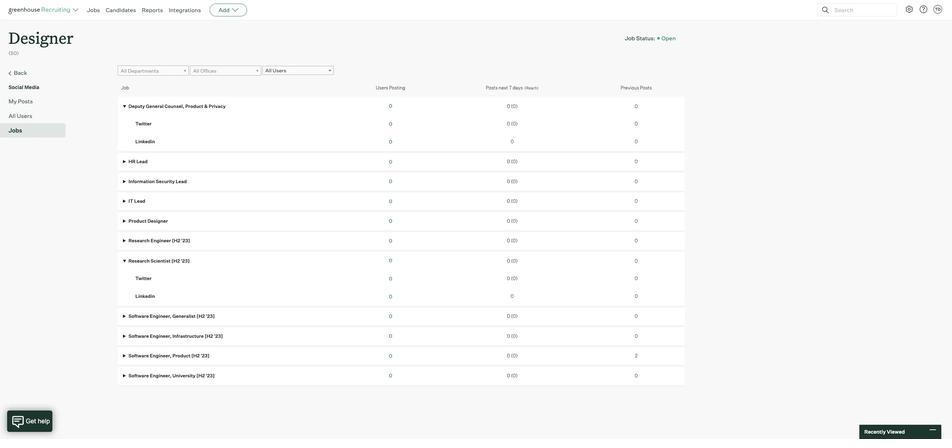 Task type: locate. For each thing, give the bounding box(es) containing it.
lead right it
[[134, 198, 145, 204]]

users posting
[[376, 85, 405, 91]]

'23] right university
[[206, 373, 215, 378]]

3 software from the top
[[129, 353, 149, 359]]

offices
[[200, 68, 217, 74]]

engineer, up software engineer, university [h2 '23]
[[150, 353, 171, 359]]

engineer, up software engineer, product [h2 '23] in the bottom of the page
[[150, 333, 171, 339]]

0 horizontal spatial job
[[121, 85, 129, 91]]

10 0 (0) from the top
[[507, 313, 518, 319]]

2 vertical spatial users
[[17, 112, 32, 119]]

engineer, down software engineer, product [h2 '23] in the bottom of the page
[[150, 373, 171, 378]]

1 vertical spatial designer
[[148, 218, 168, 224]]

7 0 link from the top
[[389, 218, 392, 224]]

4 (0) from the top
[[511, 178, 518, 184]]

hr lead
[[128, 159, 148, 164]]

0 horizontal spatial users
[[17, 112, 32, 119]]

research
[[129, 238, 150, 244], [129, 258, 150, 264]]

8 0 (0) from the top
[[507, 258, 518, 264]]

jobs down my
[[9, 127, 22, 134]]

'23] for product
[[201, 353, 210, 359]]

jobs
[[87, 6, 100, 14], [9, 127, 22, 134]]

research for research scientist [h2 '23]
[[129, 258, 150, 264]]

2 0 link from the top
[[389, 121, 392, 127]]

my posts
[[9, 98, 33, 105]]

8 (0) from the top
[[511, 258, 518, 264]]

2 0 (0) from the top
[[507, 121, 518, 127]]

research down product designer
[[129, 238, 150, 244]]

job for job
[[121, 85, 129, 91]]

all for leftmost all users link
[[9, 112, 16, 119]]

[h2 right the engineer
[[172, 238, 180, 244]]

engineer,
[[150, 313, 171, 319], [150, 333, 171, 339], [150, 353, 171, 359], [150, 373, 171, 378]]

1 horizontal spatial job
[[625, 34, 635, 42]]

td
[[935, 7, 941, 12]]

2 twitter from the top
[[135, 276, 152, 281]]

12 (0) from the top
[[511, 353, 518, 359]]

12 0 (0) from the top
[[507, 353, 518, 359]]

3 (0) from the top
[[511, 159, 518, 164]]

1 vertical spatial all users link
[[9, 111, 63, 120]]

deputy
[[129, 103, 145, 109]]

information security lead
[[128, 178, 187, 184]]

back link
[[9, 68, 63, 78]]

reports
[[142, 6, 163, 14]]

all users
[[265, 67, 286, 74], [9, 112, 32, 119]]

1 vertical spatial jobs link
[[9, 126, 63, 135]]

11 (0) from the top
[[511, 333, 518, 339]]

designer down greenhouse recruiting image
[[9, 27, 73, 48]]

[h2 for infrastructure
[[205, 333, 213, 339]]

9 0 (0) from the top
[[507, 276, 518, 281]]

posts left the next
[[486, 85, 498, 90]]

0 (0) for hr lead
[[507, 159, 518, 164]]

job for job status:
[[625, 34, 635, 42]]

(0)
[[511, 103, 518, 109], [511, 121, 518, 127], [511, 159, 518, 164], [511, 178, 518, 184], [511, 198, 518, 204], [511, 218, 518, 224], [511, 238, 518, 244], [511, 258, 518, 264], [511, 276, 518, 281], [511, 313, 518, 319], [511, 333, 518, 339], [511, 353, 518, 359], [511, 373, 518, 378]]

0 horizontal spatial all users
[[9, 112, 32, 119]]

0 0 0
[[389, 103, 392, 145], [635, 103, 638, 144], [389, 257, 392, 300], [635, 258, 638, 299]]

[h2 down infrastructure
[[191, 353, 200, 359]]

10 (0) from the top
[[511, 313, 518, 319]]

td button
[[934, 5, 942, 14]]

5 0 (0) from the top
[[507, 198, 518, 204]]

lead
[[136, 159, 148, 164], [176, 178, 187, 184], [134, 198, 145, 204]]

1 vertical spatial research
[[129, 258, 150, 264]]

twitter
[[135, 121, 152, 127], [135, 276, 152, 281]]

'23] for infrastructure
[[214, 333, 223, 339]]

posts next 7 days (reach)
[[486, 85, 539, 90]]

1 horizontal spatial all users
[[265, 67, 286, 74]]

lead for hr lead
[[136, 159, 148, 164]]

linkedin up 'hr lead'
[[135, 139, 155, 144]]

research left the scientist
[[129, 258, 150, 264]]

'23] for university
[[206, 373, 215, 378]]

1 horizontal spatial posts
[[486, 85, 498, 90]]

11 0 (0) from the top
[[507, 333, 518, 339]]

[h2 right infrastructure
[[205, 333, 213, 339]]

'23] down infrastructure
[[201, 353, 210, 359]]

all inside all departments link
[[121, 68, 127, 74]]

1 vertical spatial job
[[121, 85, 129, 91]]

posts
[[486, 85, 498, 90], [640, 85, 652, 91], [18, 98, 33, 105]]

it
[[129, 198, 133, 204]]

integrations
[[169, 6, 201, 14]]

4 0 link from the top
[[389, 159, 392, 165]]

1 vertical spatial all users
[[9, 112, 32, 119]]

designer up research engineer [h2 '23]
[[148, 218, 168, 224]]

1 0 (0) from the top
[[507, 103, 518, 109]]

1 vertical spatial twitter
[[135, 276, 152, 281]]

[h2
[[172, 238, 180, 244], [172, 258, 180, 264], [197, 313, 205, 319], [205, 333, 213, 339], [191, 353, 200, 359], [197, 373, 205, 378]]

recently
[[865, 429, 886, 435]]

lead right hr
[[136, 159, 148, 164]]

status:
[[636, 34, 655, 42]]

jobs link
[[87, 6, 100, 14], [9, 126, 63, 135]]

2 linkedin from the top
[[135, 293, 155, 299]]

next
[[499, 85, 508, 90]]

1 (0) from the top
[[511, 103, 518, 109]]

0 vertical spatial designer
[[9, 27, 73, 48]]

1 vertical spatial jobs
[[9, 127, 22, 134]]

job left status:
[[625, 34, 635, 42]]

1 software from the top
[[129, 313, 149, 319]]

(0) for information security lead
[[511, 178, 518, 184]]

6 0 (0) from the top
[[507, 218, 518, 224]]

jobs left candidates link
[[87, 6, 100, 14]]

linkedin for deputy
[[135, 139, 155, 144]]

all offices link
[[190, 65, 261, 76]]

1 horizontal spatial jobs link
[[87, 6, 100, 14]]

'23] for generalist
[[206, 313, 215, 319]]

'23]
[[181, 238, 190, 244], [181, 258, 190, 264], [206, 313, 215, 319], [214, 333, 223, 339], [201, 353, 210, 359], [206, 373, 215, 378]]

twitter down deputy
[[135, 121, 152, 127]]

0 vertical spatial research
[[129, 238, 150, 244]]

(0) for software engineer, infrastructure [h2 '23]
[[511, 333, 518, 339]]

linkedin
[[135, 139, 155, 144], [135, 293, 155, 299]]

'23] right "generalist"
[[206, 313, 215, 319]]

[h2 right university
[[197, 373, 205, 378]]

2 horizontal spatial posts
[[640, 85, 652, 91]]

13 0 (0) from the top
[[507, 373, 518, 378]]

engineer, for university
[[150, 373, 171, 378]]

lead right security
[[176, 178, 187, 184]]

10 0 link from the top
[[389, 275, 392, 282]]

all departments link
[[118, 65, 189, 76]]

4 software from the top
[[129, 373, 149, 378]]

recently viewed
[[865, 429, 905, 435]]

job
[[625, 34, 635, 42], [121, 85, 129, 91]]

product down it lead
[[129, 218, 147, 224]]

all users link
[[262, 66, 334, 75], [9, 111, 63, 120]]

0 vertical spatial linkedin
[[135, 139, 155, 144]]

product left &
[[185, 103, 203, 109]]

posts for previous posts
[[640, 85, 652, 91]]

all
[[265, 67, 272, 74], [121, 68, 127, 74], [193, 68, 199, 74], [9, 112, 16, 119]]

software engineer, product [h2 '23]
[[128, 353, 210, 359]]

0 vertical spatial twitter
[[135, 121, 152, 127]]

jobs link down my posts link
[[9, 126, 63, 135]]

[h2 for university
[[197, 373, 205, 378]]

software
[[129, 313, 149, 319], [129, 333, 149, 339], [129, 353, 149, 359], [129, 373, 149, 378]]

'23] right infrastructure
[[214, 333, 223, 339]]

jobs link left candidates link
[[87, 6, 100, 14]]

4 engineer, from the top
[[150, 373, 171, 378]]

0 vertical spatial job
[[625, 34, 635, 42]]

0 vertical spatial jobs
[[87, 6, 100, 14]]

3 0 (0) from the top
[[507, 159, 518, 164]]

it lead
[[128, 198, 145, 204]]

1 vertical spatial linkedin
[[135, 293, 155, 299]]

posts for my posts
[[18, 98, 33, 105]]

0 vertical spatial lead
[[136, 159, 148, 164]]

twitter down research scientist [h2 '23]
[[135, 276, 152, 281]]

8 0 link from the top
[[389, 238, 392, 244]]

2 vertical spatial lead
[[134, 198, 145, 204]]

7 0 (0) from the top
[[507, 238, 518, 244]]

1 horizontal spatial all users link
[[262, 66, 334, 75]]

posts right my
[[18, 98, 33, 105]]

[h2 for product
[[191, 353, 200, 359]]

[h2 right "generalist"
[[197, 313, 205, 319]]

0 (0) for software engineer, product [h2 '23]
[[507, 353, 518, 359]]

'23] right the engineer
[[181, 238, 190, 244]]

1 horizontal spatial users
[[273, 67, 286, 74]]

(0) for hr lead
[[511, 159, 518, 164]]

5 (0) from the top
[[511, 198, 518, 204]]

engineer, left "generalist"
[[150, 313, 171, 319]]

job up deputy
[[121, 85, 129, 91]]

2 horizontal spatial users
[[376, 85, 388, 91]]

0 (0)
[[507, 103, 518, 109], [507, 121, 518, 127], [507, 159, 518, 164], [507, 178, 518, 184], [507, 198, 518, 204], [507, 218, 518, 224], [507, 238, 518, 244], [507, 258, 518, 264], [507, 276, 518, 281], [507, 313, 518, 319], [507, 333, 518, 339], [507, 353, 518, 359], [507, 373, 518, 378]]

designer
[[9, 27, 73, 48], [148, 218, 168, 224]]

0
[[389, 103, 392, 109], [507, 103, 510, 109], [635, 103, 638, 109], [389, 121, 392, 127], [507, 121, 510, 127], [635, 121, 638, 127], [511, 139, 514, 144], [635, 139, 638, 144], [389, 139, 392, 145], [389, 159, 392, 165], [507, 159, 510, 164], [635, 159, 638, 164], [389, 178, 392, 184], [507, 178, 510, 184], [635, 178, 638, 184], [389, 198, 392, 204], [507, 198, 510, 204], [635, 198, 638, 204], [389, 218, 392, 224], [507, 218, 510, 224], [635, 218, 638, 224], [389, 238, 392, 244], [507, 238, 510, 244], [635, 238, 638, 244], [389, 257, 392, 264], [507, 258, 510, 264], [635, 258, 638, 264], [389, 275, 392, 282], [507, 276, 510, 281], [635, 276, 638, 281], [511, 293, 514, 299], [635, 293, 638, 299], [389, 293, 392, 300], [389, 313, 392, 319], [507, 313, 510, 319], [635, 313, 638, 319], [389, 333, 392, 339], [507, 333, 510, 339], [635, 333, 638, 339], [389, 353, 392, 359], [507, 353, 510, 359], [389, 373, 392, 379], [507, 373, 510, 378], [635, 373, 638, 378]]

users
[[273, 67, 286, 74], [376, 85, 388, 91], [17, 112, 32, 119]]

software for software engineer, product [h2 '23]
[[129, 353, 149, 359]]

(0) for software engineer, generalist [h2 '23]
[[511, 313, 518, 319]]

0 (0) for software engineer, generalist [h2 '23]
[[507, 313, 518, 319]]

add
[[219, 6, 230, 14]]

product up university
[[172, 353, 190, 359]]

research for research engineer [h2 '23]
[[129, 238, 150, 244]]

twitter for deputy
[[135, 121, 152, 127]]

designer link
[[9, 20, 73, 50]]

3 engineer, from the top
[[150, 353, 171, 359]]

(50)
[[9, 50, 19, 56]]

product designer
[[128, 218, 168, 224]]

2 software from the top
[[129, 333, 149, 339]]

1 vertical spatial users
[[376, 85, 388, 91]]

1 engineer, from the top
[[150, 313, 171, 319]]

6 (0) from the top
[[511, 218, 518, 224]]

2 engineer, from the top
[[150, 333, 171, 339]]

all departments
[[121, 68, 159, 74]]

engineer, for product
[[150, 353, 171, 359]]

0 link
[[389, 103, 392, 109], [389, 121, 392, 127], [389, 139, 392, 145], [389, 159, 392, 165], [389, 178, 392, 184], [389, 198, 392, 204], [389, 218, 392, 224], [389, 238, 392, 244], [389, 257, 392, 264], [389, 275, 392, 282], [389, 293, 392, 300], [389, 313, 392, 319], [389, 333, 392, 339], [389, 353, 392, 359], [389, 373, 392, 379]]

4 0 (0) from the top
[[507, 178, 518, 184]]

all inside all offices link
[[193, 68, 199, 74]]

linkedin up software engineer, generalist [h2 '23]
[[135, 293, 155, 299]]

2 research from the top
[[129, 258, 150, 264]]

1 research from the top
[[129, 238, 150, 244]]

days
[[513, 85, 523, 90]]

scientist
[[151, 258, 171, 264]]

posts right previous
[[640, 85, 652, 91]]

'23] right the scientist
[[181, 258, 190, 264]]

all for the topmost all users link
[[265, 67, 272, 74]]

6 0 link from the top
[[389, 198, 392, 204]]

1 linkedin from the top
[[135, 139, 155, 144]]

0 horizontal spatial all users link
[[9, 111, 63, 120]]

0 horizontal spatial posts
[[18, 98, 33, 105]]

7 (0) from the top
[[511, 238, 518, 244]]

7
[[509, 85, 512, 90]]

product
[[185, 103, 203, 109], [129, 218, 147, 224], [172, 353, 190, 359]]

13 (0) from the top
[[511, 373, 518, 378]]

1 twitter from the top
[[135, 121, 152, 127]]



Task type: vqa. For each thing, say whether or not it's contained in the screenshot.
Template at top
no



Task type: describe. For each thing, give the bounding box(es) containing it.
deputy general counsel, product & privacy
[[128, 103, 226, 109]]

software for software engineer, generalist [h2 '23]
[[129, 313, 149, 319]]

counsel,
[[165, 103, 184, 109]]

research scientist [h2 '23]
[[128, 258, 190, 264]]

0 (0) for product designer
[[507, 218, 518, 224]]

privacy
[[209, 103, 226, 109]]

1 0 link from the top
[[389, 103, 392, 109]]

software engineer, infrastructure [h2 '23]
[[128, 333, 223, 339]]

social media
[[9, 84, 39, 90]]

0 (0) for research engineer [h2 '23]
[[507, 238, 518, 244]]

general
[[146, 103, 164, 109]]

departments
[[128, 68, 159, 74]]

td button
[[932, 4, 944, 15]]

1 vertical spatial lead
[[176, 178, 187, 184]]

software for software engineer, infrastructure [h2 '23]
[[129, 333, 149, 339]]

my posts link
[[9, 97, 63, 105]]

all for all departments link
[[121, 68, 127, 74]]

0 (0) for information security lead
[[507, 178, 518, 184]]

(0) for research engineer [h2 '23]
[[511, 238, 518, 244]]

all for all offices link
[[193, 68, 199, 74]]

all offices
[[193, 68, 217, 74]]

11 0 link from the top
[[389, 293, 392, 300]]

software engineer, generalist [h2 '23]
[[128, 313, 215, 319]]

(0) for software engineer, product [h2 '23]
[[511, 353, 518, 359]]

candidates
[[106, 6, 136, 14]]

1 horizontal spatial designer
[[148, 218, 168, 224]]

0 vertical spatial all users link
[[262, 66, 334, 75]]

research engineer [h2 '23]
[[128, 238, 190, 244]]

0 vertical spatial users
[[273, 67, 286, 74]]

configure image
[[905, 5, 914, 14]]

1 vertical spatial product
[[129, 218, 147, 224]]

engineer, for infrastructure
[[150, 333, 171, 339]]

(0) for product designer
[[511, 218, 518, 224]]

2
[[635, 353, 638, 359]]

previous
[[621, 85, 639, 91]]

greenhouse recruiting image
[[9, 6, 73, 14]]

posting
[[389, 85, 405, 91]]

hr
[[129, 159, 135, 164]]

add button
[[210, 4, 247, 16]]

designer (50)
[[9, 27, 73, 56]]

lead for it lead
[[134, 198, 145, 204]]

3 0 link from the top
[[389, 139, 392, 145]]

0 (0) for it lead
[[507, 198, 518, 204]]

0 horizontal spatial designer
[[9, 27, 73, 48]]

13 0 link from the top
[[389, 333, 392, 339]]

generalist
[[172, 313, 196, 319]]

Search text field
[[833, 5, 891, 15]]

previous posts
[[621, 85, 652, 91]]

0 horizontal spatial jobs
[[9, 127, 22, 134]]

9 (0) from the top
[[511, 276, 518, 281]]

social
[[9, 84, 23, 90]]

reports link
[[142, 6, 163, 14]]

[h2 right the scientist
[[172, 258, 180, 264]]

15 0 link from the top
[[389, 373, 392, 379]]

2 (0) from the top
[[511, 121, 518, 127]]

engineer
[[151, 238, 171, 244]]

security
[[156, 178, 175, 184]]

[h2 for generalist
[[197, 313, 205, 319]]

(0) for software engineer, university [h2 '23]
[[511, 373, 518, 378]]

0 (0) for software engineer, infrastructure [h2 '23]
[[507, 333, 518, 339]]

information
[[129, 178, 155, 184]]

open
[[662, 34, 676, 42]]

0 horizontal spatial jobs link
[[9, 126, 63, 135]]

candidates link
[[106, 6, 136, 14]]

job status:
[[625, 34, 655, 42]]

12 0 link from the top
[[389, 313, 392, 319]]

back
[[14, 69, 27, 76]]

media
[[24, 84, 39, 90]]

5 0 link from the top
[[389, 178, 392, 184]]

university
[[172, 373, 196, 378]]

0 vertical spatial jobs link
[[87, 6, 100, 14]]

14 0 link from the top
[[389, 353, 392, 359]]

1 horizontal spatial jobs
[[87, 6, 100, 14]]

viewed
[[887, 429, 905, 435]]

linkedin for research
[[135, 293, 155, 299]]

(reach)
[[525, 85, 539, 90]]

software engineer, university [h2 '23]
[[128, 373, 215, 378]]

engineer, for generalist
[[150, 313, 171, 319]]

2 vertical spatial product
[[172, 353, 190, 359]]

infrastructure
[[172, 333, 204, 339]]

my
[[9, 98, 17, 105]]

9 0 link from the top
[[389, 257, 392, 264]]

twitter for research
[[135, 276, 152, 281]]

0 vertical spatial product
[[185, 103, 203, 109]]

(0) for it lead
[[511, 198, 518, 204]]

&
[[204, 103, 208, 109]]

software for software engineer, university [h2 '23]
[[129, 373, 149, 378]]

0 vertical spatial all users
[[265, 67, 286, 74]]

0 (0) for software engineer, university [h2 '23]
[[507, 373, 518, 378]]

integrations link
[[169, 6, 201, 14]]



